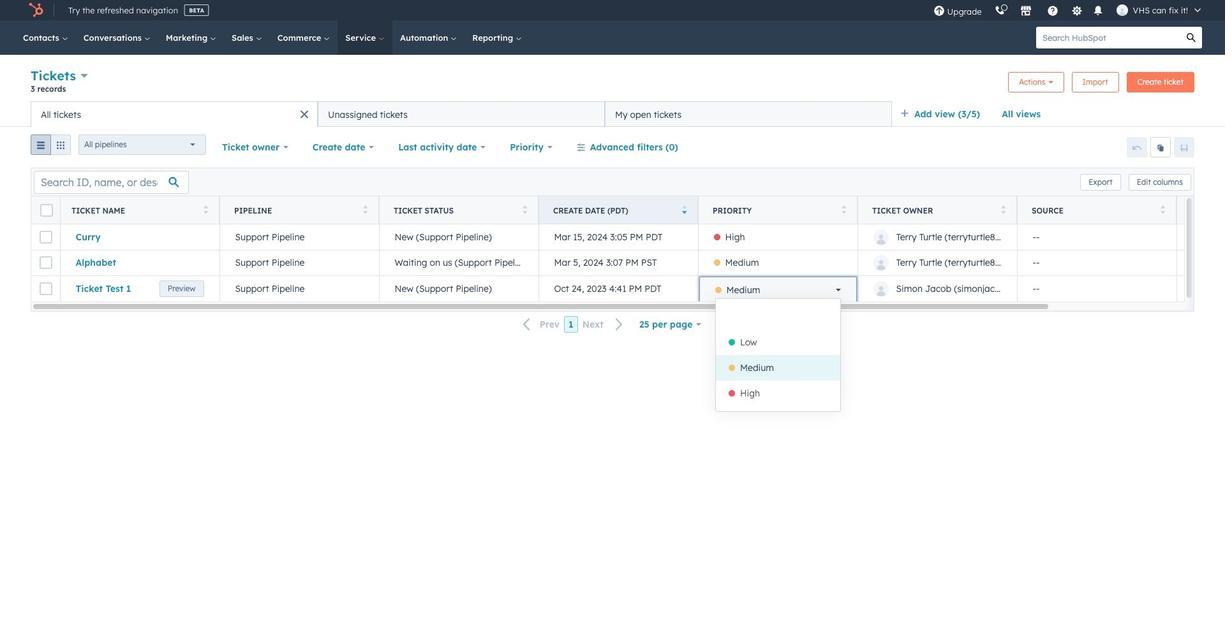 Task type: locate. For each thing, give the bounding box(es) containing it.
1 press to sort. image from the left
[[522, 205, 527, 214]]

4 press to sort. element from the left
[[841, 205, 846, 216]]

banner
[[31, 66, 1194, 101]]

0 horizontal spatial press to sort. image
[[522, 205, 527, 214]]

3 press to sort. element from the left
[[522, 205, 527, 216]]

descending sort. press to sort ascending. element
[[682, 205, 687, 216]]

list box
[[716, 299, 840, 412]]

1 press to sort. element from the left
[[203, 205, 208, 216]]

press to sort. element
[[203, 205, 208, 216], [363, 205, 368, 216], [522, 205, 527, 216], [841, 205, 846, 216], [1001, 205, 1006, 216], [1160, 205, 1165, 216]]

press to sort. image
[[522, 205, 527, 214], [1001, 205, 1006, 214]]

group
[[31, 135, 71, 160]]

1 horizontal spatial press to sort. image
[[1001, 205, 1006, 214]]

5 press to sort. element from the left
[[1001, 205, 1006, 216]]

jer mill image
[[1116, 4, 1128, 16]]

menu
[[927, 0, 1210, 20]]

Search ID, name, or description search field
[[34, 171, 189, 194]]

press to sort. image
[[203, 205, 208, 214], [363, 205, 368, 214], [841, 205, 846, 214], [1160, 205, 1165, 214]]

1 press to sort. image from the left
[[203, 205, 208, 214]]

2 press to sort. image from the left
[[363, 205, 368, 214]]

6 press to sort. element from the left
[[1160, 205, 1165, 216]]



Task type: describe. For each thing, give the bounding box(es) containing it.
2 press to sort. element from the left
[[363, 205, 368, 216]]

Search HubSpot search field
[[1036, 27, 1180, 48]]

3 press to sort. image from the left
[[841, 205, 846, 214]]

2 press to sort. image from the left
[[1001, 205, 1006, 214]]

4 press to sort. image from the left
[[1160, 205, 1165, 214]]

pagination navigation
[[515, 316, 631, 333]]

descending sort. press to sort ascending. image
[[682, 205, 687, 214]]

marketplaces image
[[1020, 6, 1031, 17]]



Task type: vqa. For each thing, say whether or not it's contained in the screenshot.
4th Press to sort. image from left
yes



